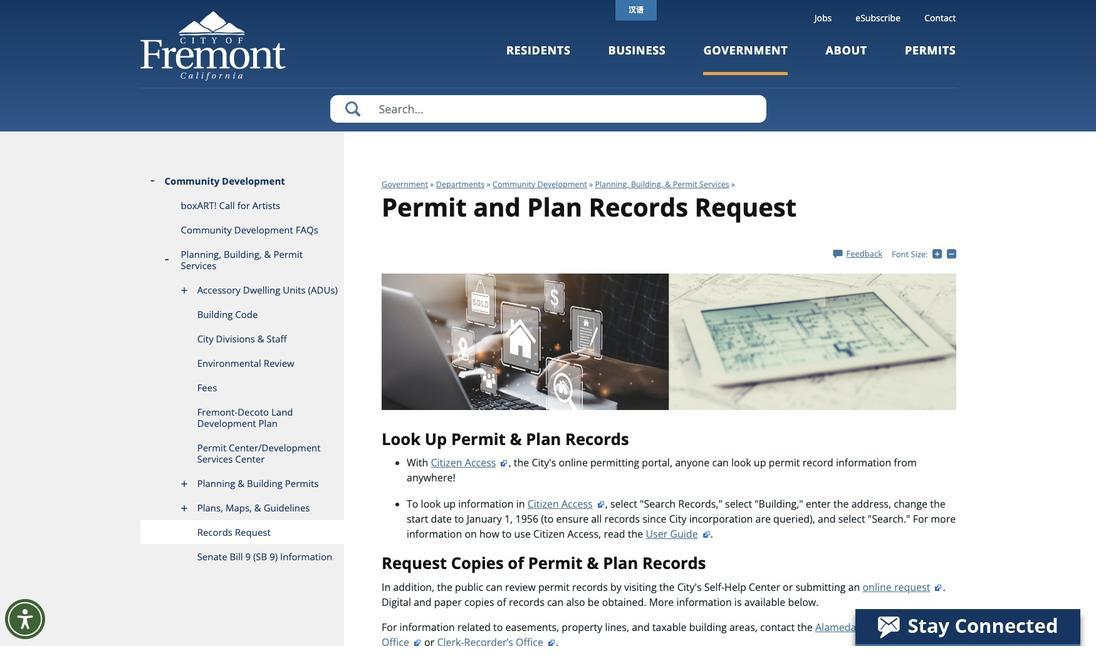 Task type: vqa. For each thing, say whether or not it's contained in the screenshot.
THE (LIMIT
no



Task type: locate. For each thing, give the bounding box(es) containing it.
accessory dwelling units (adus)
[[197, 284, 338, 296]]

0 horizontal spatial government
[[382, 179, 428, 190]]

0 horizontal spatial for
[[382, 621, 397, 635]]

look up permit & plan records
[[382, 428, 629, 450]]

1 vertical spatial citizen
[[527, 498, 559, 511]]

1 vertical spatial planning, building, & permit services link
[[140, 243, 344, 278]]

user guide
[[646, 528, 698, 542]]

below.
[[788, 596, 819, 610]]

request inside government » departments » community development » planning, building, & permit services permit and plan records request
[[695, 190, 797, 224]]

0 vertical spatial building,
[[631, 179, 663, 190]]

records inside , select "search records," select "building," enter the address, change the start date to january 1, 1956 (to ensure all records since city incorporation are queried), and select "search." for more information on how to use citizen access, read the
[[604, 513, 640, 527]]

records
[[604, 513, 640, 527], [572, 581, 608, 595], [509, 596, 544, 610]]

(sb
[[253, 551, 267, 563]]

"search
[[640, 498, 676, 511]]

online right an
[[863, 581, 892, 595]]

and
[[473, 190, 521, 224], [818, 513, 836, 527], [414, 596, 432, 610], [632, 621, 650, 635]]

accessory dwelling units (adus) link
[[140, 278, 344, 303]]

1 horizontal spatial permit
[[769, 456, 800, 470]]

0 vertical spatial planning,
[[595, 179, 629, 190]]

1 horizontal spatial .
[[943, 581, 945, 595]]

1 horizontal spatial can
[[547, 596, 564, 610]]

online request link
[[863, 581, 943, 595]]

2 vertical spatial citizen
[[533, 528, 565, 542]]

0 horizontal spatial access
[[465, 456, 496, 470]]

building
[[197, 308, 233, 321], [247, 478, 282, 490]]

, up read
[[605, 498, 608, 511]]

2 horizontal spatial request
[[695, 190, 797, 224]]

staff
[[267, 333, 287, 345]]

government
[[703, 43, 788, 58], [382, 179, 428, 190]]

1 horizontal spatial community development link
[[493, 179, 587, 190]]

to
[[407, 498, 418, 511]]

1 vertical spatial ,
[[605, 498, 608, 511]]

center inside permit center/development services center
[[235, 453, 265, 466]]

1 vertical spatial to
[[502, 528, 512, 542]]

1 vertical spatial of
[[497, 596, 506, 610]]

to right date
[[454, 513, 464, 527]]

information down "self-" at bottom
[[676, 596, 732, 610]]

0 vertical spatial permit
[[769, 456, 800, 470]]

1 horizontal spatial access
[[561, 498, 593, 511]]

"building,"
[[755, 498, 803, 511]]

can up copies in the left of the page
[[486, 581, 502, 595]]

services inside permit center/development services center
[[197, 453, 233, 466]]

1 horizontal spatial permits
[[905, 43, 956, 58]]

1 horizontal spatial planning, building, & permit services link
[[595, 179, 729, 190]]

.
[[710, 528, 713, 542], [943, 581, 945, 595]]

available
[[744, 596, 785, 610]]

information
[[836, 456, 891, 470], [458, 498, 514, 511], [407, 528, 462, 542], [676, 596, 732, 610], [400, 621, 455, 635]]

0 vertical spatial ,
[[509, 456, 511, 470]]

citizen
[[431, 456, 462, 470], [527, 498, 559, 511], [533, 528, 565, 542]]

community right departments
[[493, 179, 535, 190]]

for down change
[[913, 513, 928, 527]]

maps,
[[226, 502, 252, 514]]

building down accessory
[[197, 308, 233, 321]]

city up user guide link
[[669, 513, 687, 527]]

. digital and paper copies of records can also be obtained. more information is available below.
[[382, 581, 945, 610]]

& inside government » departments » community development » planning, building, & permit services permit and plan records request
[[665, 179, 671, 190]]

look right to
[[421, 498, 441, 511]]

city's left "self-" at bottom
[[677, 581, 702, 595]]

0 vertical spatial citizen access link
[[431, 456, 509, 470]]

anyone
[[675, 456, 710, 470]]

1 horizontal spatial city
[[669, 513, 687, 527]]

can for records
[[547, 596, 564, 610]]

. down incorporation
[[710, 528, 713, 542]]

1 vertical spatial government link
[[382, 179, 428, 190]]

can left also
[[547, 596, 564, 610]]

0 vertical spatial records
[[604, 513, 640, 527]]

2 vertical spatial request
[[382, 553, 447, 575]]

0 vertical spatial city
[[197, 333, 214, 345]]

1 horizontal spatial planning,
[[595, 179, 629, 190]]

taxable
[[652, 621, 687, 635]]

0 horizontal spatial building,
[[224, 248, 262, 261]]

0 vertical spatial .
[[710, 528, 713, 542]]

, for the
[[509, 456, 511, 470]]

citizen access link up anywhere!
[[431, 456, 509, 470]]

0 vertical spatial center
[[235, 453, 265, 466]]

copies
[[451, 553, 504, 575]]

to right related
[[493, 621, 503, 635]]

community down boxart!
[[181, 224, 232, 236]]

address,
[[851, 498, 891, 511]]

community development link
[[140, 169, 344, 194], [493, 179, 587, 190]]

"search."
[[868, 513, 910, 527]]

permits down contact link
[[905, 43, 956, 58]]

call
[[219, 199, 235, 212]]

can right anyone
[[712, 456, 729, 470]]

0 vertical spatial for
[[913, 513, 928, 527]]

citizen up (to
[[527, 498, 559, 511]]

0 vertical spatial services
[[699, 179, 729, 190]]

, inside , select "search records," select "building," enter the address, change the start date to january 1, 1956 (to ensure all records since city incorporation are queried), and select "search." for more information on how to use citizen access, read the
[[605, 498, 608, 511]]

from
[[894, 456, 917, 470]]

look
[[382, 428, 421, 450]]

0 horizontal spatial city's
[[532, 456, 556, 470]]

since
[[643, 513, 666, 527]]

1 vertical spatial access
[[561, 498, 593, 511]]

access up ensure at the right bottom of page
[[561, 498, 593, 511]]

development
[[222, 175, 285, 187], [537, 179, 587, 190], [234, 224, 293, 236], [197, 417, 256, 430]]

records up be
[[572, 581, 608, 595]]

property
[[562, 621, 602, 635]]

1 vertical spatial permits
[[285, 478, 319, 490]]

0 vertical spatial building
[[197, 308, 233, 321]]

to
[[454, 513, 464, 527], [502, 528, 512, 542], [493, 621, 503, 635]]

0 horizontal spatial community development link
[[140, 169, 344, 194]]

records request
[[197, 526, 271, 539]]

development inside government » departments » community development » planning, building, & permit services permit and plan records request
[[537, 179, 587, 190]]

citizen down (to
[[533, 528, 565, 542]]

government inside government » departments » community development » planning, building, & permit services permit and plan records request
[[382, 179, 428, 190]]

0 vertical spatial request
[[695, 190, 797, 224]]

records down review
[[509, 596, 544, 610]]

bill
[[230, 551, 243, 563]]

city's down look up permit & plan records
[[532, 456, 556, 470]]

. right request
[[943, 581, 945, 595]]

community for community development faqs
[[181, 224, 232, 236]]

up
[[754, 456, 766, 470], [443, 498, 456, 511]]

center up available
[[749, 581, 780, 595]]

1 vertical spatial center
[[749, 581, 780, 595]]

0 vertical spatial online
[[559, 456, 588, 470]]

1 horizontal spatial »
[[487, 179, 491, 190]]

2 vertical spatial records
[[509, 596, 544, 610]]

areas,
[[729, 621, 758, 635]]

2 vertical spatial can
[[547, 596, 564, 610]]

city divisions & staff link
[[140, 327, 344, 352]]

citizen up anywhere!
[[431, 456, 462, 470]]

residents
[[506, 43, 571, 58]]

user guide link
[[646, 528, 710, 542]]

government for government
[[703, 43, 788, 58]]

1 vertical spatial planning,
[[181, 248, 221, 261]]

0 horizontal spatial building
[[197, 308, 233, 321]]

0 vertical spatial government link
[[703, 43, 788, 75]]

1 vertical spatial request
[[235, 526, 271, 539]]

0 vertical spatial to
[[454, 513, 464, 527]]

contact link
[[924, 12, 956, 24]]

0 horizontal spatial ,
[[509, 456, 511, 470]]

permits up guidelines
[[285, 478, 319, 490]]

services
[[699, 179, 729, 190], [181, 259, 216, 272], [197, 453, 233, 466]]

1 vertical spatial .
[[943, 581, 945, 595]]

0 horizontal spatial planning,
[[181, 248, 221, 261]]

3 » from the left
[[589, 179, 593, 190]]

1 vertical spatial for
[[382, 621, 397, 635]]

digital
[[382, 596, 411, 610]]

for up office
[[382, 621, 397, 635]]

of inside . digital and paper copies of records can also be obtained. more information is available below.
[[497, 596, 506, 610]]

faqs
[[296, 224, 318, 236]]

an
[[848, 581, 860, 595]]

2 vertical spatial services
[[197, 453, 233, 466]]

boxart! call for artists
[[181, 199, 280, 212]]

up up "building,"
[[754, 456, 766, 470]]

the inside , the city's online permitting portal, anyone can look up permit record information from anywhere!
[[514, 456, 529, 470]]

can for anyone
[[712, 456, 729, 470]]

. inside . digital and paper copies of records can also be obtained. more information is available below.
[[943, 581, 945, 595]]

select
[[610, 498, 637, 511], [725, 498, 752, 511], [838, 513, 865, 527]]

1 vertical spatial government
[[382, 179, 428, 190]]

1 vertical spatial citizen access link
[[527, 498, 605, 511]]

look right anyone
[[731, 456, 751, 470]]

1 horizontal spatial for
[[913, 513, 928, 527]]

0 horizontal spatial citizen access link
[[431, 456, 509, 470]]

information up january
[[458, 498, 514, 511]]

0 horizontal spatial can
[[486, 581, 502, 595]]

1 horizontal spatial center
[[749, 581, 780, 595]]

information down paper
[[400, 621, 455, 635]]

senate
[[197, 551, 227, 563]]

font
[[892, 249, 909, 260]]

1 horizontal spatial citizen access link
[[527, 498, 605, 511]]

up up date
[[443, 498, 456, 511]]

date
[[431, 513, 452, 527]]

easements,
[[505, 621, 559, 635]]

0 vertical spatial up
[[754, 456, 766, 470]]

boxart! call for artists link
[[140, 194, 344, 218]]

1 horizontal spatial building
[[247, 478, 282, 490]]

enter
[[806, 498, 831, 511]]

to down 1, at left bottom
[[502, 528, 512, 542]]

guidelines
[[264, 502, 310, 514]]

online left the permitting
[[559, 456, 588, 470]]

select up read
[[610, 498, 637, 511]]

, down look up permit & plan records
[[509, 456, 511, 470]]

0 vertical spatial look
[[731, 456, 751, 470]]

0 horizontal spatial center
[[235, 453, 265, 466]]

information left from
[[836, 456, 891, 470]]

government link
[[703, 43, 788, 75], [382, 179, 428, 190]]

planning, inside government » departments » community development » planning, building, & permit services permit and plan records request
[[595, 179, 629, 190]]

1 horizontal spatial of
[[508, 553, 524, 575]]

0 horizontal spatial government link
[[382, 179, 428, 190]]

for inside , select "search records," select "building," enter the address, change the start date to january 1, 1956 (to ensure all records since city incorporation are queried), and select "search." for more information on how to use citizen access, read the
[[913, 513, 928, 527]]

permit down request copies of permit & plan records
[[538, 581, 570, 595]]

0 horizontal spatial online
[[559, 456, 588, 470]]

feedback
[[846, 248, 882, 259]]

information inside , select "search records," select "building," enter the address, change the start date to january 1, 1956 (to ensure all records since city incorporation are queried), and select "search." for more information on how to use citizen access, read the
[[407, 528, 462, 542]]

1 horizontal spatial building,
[[631, 179, 663, 190]]

1,
[[504, 513, 513, 527]]

records inside . digital and paper copies of records can also be obtained. more information is available below.
[[509, 596, 544, 610]]

to look up information in citizen access
[[407, 498, 593, 511]]

review
[[264, 357, 294, 370]]

,
[[509, 456, 511, 470], [605, 498, 608, 511]]

city's
[[532, 456, 556, 470], [677, 581, 702, 595]]

addition,
[[393, 581, 434, 595]]

citizen access link up ensure at the right bottom of page
[[527, 498, 605, 511]]

online inside , the city's online permitting portal, anyone can look up permit record information from anywhere!
[[559, 456, 588, 470]]

, inside , the city's online permitting portal, anyone can look up permit record information from anywhere!
[[509, 456, 511, 470]]

community inside government » departments » community development » planning, building, & permit services permit and plan records request
[[493, 179, 535, 190]]

city left divisions in the bottom left of the page
[[197, 333, 214, 345]]

1 vertical spatial look
[[421, 498, 441, 511]]

of up review
[[508, 553, 524, 575]]

0 horizontal spatial of
[[497, 596, 506, 610]]

select up incorporation
[[725, 498, 752, 511]]

1 horizontal spatial up
[[754, 456, 766, 470]]

, select "search records," select "building," enter the address, change the start date to january 1, 1956 (to ensure all records since city incorporation are queried), and select "search." for more information on how to use citizen access, read the
[[407, 498, 956, 542]]

1 vertical spatial building,
[[224, 248, 262, 261]]

building up plans, maps, & guidelines
[[247, 478, 282, 490]]

can inside , the city's online permitting portal, anyone can look up permit record information from anywhere!
[[712, 456, 729, 470]]

0 vertical spatial citizen
[[431, 456, 462, 470]]

be
[[588, 596, 599, 610]]

select down address,
[[838, 513, 865, 527]]

0 horizontal spatial city
[[197, 333, 214, 345]]

0 horizontal spatial »
[[430, 179, 434, 190]]

city's inside , the city's online permitting portal, anyone can look up permit record information from anywhere!
[[532, 456, 556, 470]]

development inside fremont-decoto land development plan
[[197, 417, 256, 430]]

the
[[514, 456, 529, 470], [833, 498, 849, 511], [930, 498, 945, 511], [628, 528, 643, 542], [437, 581, 452, 595], [659, 581, 675, 595], [797, 621, 813, 635]]

, for select
[[605, 498, 608, 511]]

center up planning & building permits
[[235, 453, 265, 466]]

of
[[508, 553, 524, 575], [497, 596, 506, 610]]

1 horizontal spatial look
[[731, 456, 751, 470]]

community up boxart!
[[165, 175, 219, 187]]

access,
[[567, 528, 601, 542]]

1 vertical spatial online
[[863, 581, 892, 595]]

of right copies in the left of the page
[[497, 596, 506, 610]]

records up read
[[604, 513, 640, 527]]

0 vertical spatial government
[[703, 43, 788, 58]]

access down look up permit & plan records
[[465, 456, 496, 470]]

look
[[731, 456, 751, 470], [421, 498, 441, 511]]

1 horizontal spatial city's
[[677, 581, 702, 595]]

2 vertical spatial to
[[493, 621, 503, 635]]

+ link
[[933, 248, 947, 260]]

can inside . digital and paper copies of records can also be obtained. more information is available below.
[[547, 596, 564, 610]]

government for government » departments » community development » planning, building, & permit services permit and plan records request
[[382, 179, 428, 190]]

plan inside government » departments » community development » planning, building, & permit services permit and plan records request
[[527, 190, 582, 224]]

permit left record
[[769, 456, 800, 470]]

city inside , select "search records," select "building," enter the address, change the start date to january 1, 1956 (to ensure all records since city incorporation are queried), and select "search." for more information on how to use citizen access, read the
[[669, 513, 687, 527]]

0 horizontal spatial permit
[[538, 581, 570, 595]]

1 horizontal spatial government
[[703, 43, 788, 58]]

citizen inside , select "search records," select "building," enter the address, change the start date to january 1, 1956 (to ensure all records since city incorporation are queried), and select "search." for more information on how to use citizen access, read the
[[533, 528, 565, 542]]

services inside government » departments » community development » planning, building, & permit services permit and plan records request
[[699, 179, 729, 190]]

building code link
[[140, 303, 344, 327]]

how
[[479, 528, 499, 542]]

1 horizontal spatial ,
[[605, 498, 608, 511]]

columnusercontrol3 main content
[[344, 132, 959, 647]]

record
[[802, 456, 833, 470]]

office
[[382, 636, 409, 647]]

information down date
[[407, 528, 462, 542]]

0 vertical spatial access
[[465, 456, 496, 470]]

also
[[566, 596, 585, 610]]

city divisions & staff
[[197, 333, 287, 345]]



Task type: describe. For each thing, give the bounding box(es) containing it.
planning, inside planning, building, & permit services
[[181, 248, 221, 261]]

0 horizontal spatial request
[[235, 526, 271, 539]]

queried),
[[773, 513, 815, 527]]

Search text field
[[330, 95, 766, 123]]

0 horizontal spatial look
[[421, 498, 441, 511]]

1 horizontal spatial government link
[[703, 43, 788, 75]]

help
[[724, 581, 746, 595]]

fees link
[[140, 376, 344, 400]]

community development
[[165, 175, 285, 187]]

permits link
[[905, 43, 956, 75]]

0 vertical spatial of
[[508, 553, 524, 575]]

user
[[646, 528, 668, 542]]

or
[[783, 581, 793, 595]]

more
[[931, 513, 956, 527]]

0 vertical spatial planning, building, & permit services link
[[595, 179, 729, 190]]

font size: link
[[892, 249, 928, 260]]

permit center/development services center
[[197, 442, 321, 466]]

records,"
[[678, 498, 722, 511]]

(adus)
[[308, 284, 338, 296]]

0 horizontal spatial up
[[443, 498, 456, 511]]

plans, maps, & guidelines link
[[140, 496, 344, 521]]

accessory
[[197, 284, 241, 296]]

building code
[[197, 308, 258, 321]]

. for . digital and paper copies of records can also be obtained. more information is available below.
[[943, 581, 945, 595]]

with
[[407, 456, 428, 470]]

community for community development
[[165, 175, 219, 187]]

alameda county assessor's office
[[382, 621, 942, 647]]

information
[[280, 551, 332, 563]]

permit inside permit center/development services center
[[197, 442, 226, 454]]

about link
[[826, 43, 867, 75]]

for information related to easements, property lines, and taxable building areas, contact the
[[382, 621, 815, 635]]

use
[[514, 528, 531, 542]]

code
[[235, 308, 258, 321]]

look inside , the city's online permitting portal, anyone can look up permit record information from anywhere!
[[731, 456, 751, 470]]

& inside planning, building, & permit services
[[264, 248, 271, 261]]

- link
[[947, 248, 959, 260]]

1 vertical spatial building
[[247, 478, 282, 490]]

review
[[505, 581, 536, 595]]

1 horizontal spatial online
[[863, 581, 892, 595]]

9
[[245, 551, 251, 563]]

jobs
[[814, 12, 832, 24]]

fremont-decoto land development plan link
[[140, 400, 344, 436]]

1 horizontal spatial request
[[382, 553, 447, 575]]

esubscribe link
[[856, 12, 901, 24]]

permit center/development services center link
[[140, 436, 344, 472]]

business
[[608, 43, 666, 58]]

+
[[942, 248, 947, 260]]

business link
[[608, 43, 666, 75]]

all
[[591, 513, 602, 527]]

1 horizontal spatial select
[[725, 498, 752, 511]]

citizen access link for to look up information in
[[527, 498, 605, 511]]

building, inside planning, building, & permit services
[[224, 248, 262, 261]]

center inside columnusercontrol3 main content
[[749, 581, 780, 595]]

0 horizontal spatial select
[[610, 498, 637, 511]]

guide
[[670, 528, 698, 542]]

9)
[[270, 551, 278, 563]]

obtained.
[[602, 596, 646, 610]]

contact
[[760, 621, 795, 635]]

residents link
[[506, 43, 571, 75]]

building, inside government » departments » community development » planning, building, & permit services permit and plan records request
[[631, 179, 663, 190]]

plan inside fremont-decoto land development plan
[[259, 417, 278, 430]]

services inside planning, building, & permit services
[[181, 259, 216, 272]]

up
[[425, 428, 447, 450]]

jobs link
[[814, 12, 832, 24]]

submitting
[[795, 581, 846, 595]]

stay connected image
[[855, 610, 1079, 645]]

fremont-decoto land development plan
[[197, 406, 293, 430]]

1 vertical spatial city's
[[677, 581, 702, 595]]

self-
[[704, 581, 724, 595]]

artists
[[252, 199, 280, 212]]

0 vertical spatial permits
[[905, 43, 956, 58]]

community development faqs link
[[140, 218, 344, 243]]

planning
[[197, 478, 235, 490]]

and inside . digital and paper copies of records can also be obtained. more information is available below.
[[414, 596, 432, 610]]

senate bill 9 (sb 9) information
[[197, 551, 332, 563]]

1 vertical spatial can
[[486, 581, 502, 595]]

1 vertical spatial records
[[572, 581, 608, 595]]

1956
[[515, 513, 538, 527]]

planning, building, & permit services
[[181, 248, 303, 272]]

fremont-
[[197, 406, 238, 419]]

permit inside , the city's online permitting portal, anyone can look up permit record information from anywhere!
[[769, 456, 800, 470]]

decoto
[[238, 406, 269, 419]]

assessor's
[[895, 621, 942, 635]]

about
[[826, 43, 867, 58]]

in addition, the public can review permit records by visiting the city's self-help center or submitting an online request
[[382, 581, 930, 595]]

environmental review link
[[140, 352, 344, 376]]

copies
[[464, 596, 494, 610]]

fees
[[197, 382, 217, 394]]

planning & building permits link
[[140, 472, 344, 496]]

government » departments » community development » planning, building, & permit services permit and plan records request
[[382, 179, 797, 224]]

citizen access link for with
[[431, 456, 509, 470]]

permit inside planning, building, & permit services
[[273, 248, 303, 261]]

lines,
[[605, 621, 629, 635]]

plans, maps, & guidelines
[[197, 502, 310, 514]]

and inside , select "search records," select "building," enter the address, change the start date to january 1, 1956 (to ensure all records since city incorporation are queried), and select "search." for more information on how to use citizen access, read the
[[818, 513, 836, 527]]

departments link
[[436, 179, 485, 190]]

and inside government » departments » community development » planning, building, & permit services permit and plan records request
[[473, 190, 521, 224]]

2 » from the left
[[487, 179, 491, 190]]

0 horizontal spatial planning, building, & permit services link
[[140, 243, 344, 278]]

digital plans image
[[382, 274, 956, 410]]

environmental
[[197, 357, 261, 370]]

ensure
[[556, 513, 589, 527]]

in
[[382, 581, 391, 595]]

records request link
[[140, 521, 344, 545]]

information inside . digital and paper copies of records can also be obtained. more information is available below.
[[676, 596, 732, 610]]

. for .
[[710, 528, 713, 542]]

up inside , the city's online permitting portal, anyone can look up permit record information from anywhere!
[[754, 456, 766, 470]]

divisions
[[216, 333, 255, 345]]

records inside government » departments » community development » planning, building, & permit services permit and plan records request
[[589, 190, 688, 224]]

related
[[457, 621, 491, 635]]

information inside , the city's online permitting portal, anyone can look up permit record information from anywhere!
[[836, 456, 891, 470]]

2 horizontal spatial select
[[838, 513, 865, 527]]

1 » from the left
[[430, 179, 434, 190]]

incorporation
[[689, 513, 753, 527]]

building
[[689, 621, 727, 635]]

esubscribe
[[856, 12, 901, 24]]

, the city's online permitting portal, anyone can look up permit record information from anywhere!
[[407, 456, 917, 485]]

permitting
[[590, 456, 639, 470]]

for
[[237, 199, 250, 212]]

community development faqs
[[181, 224, 318, 236]]



